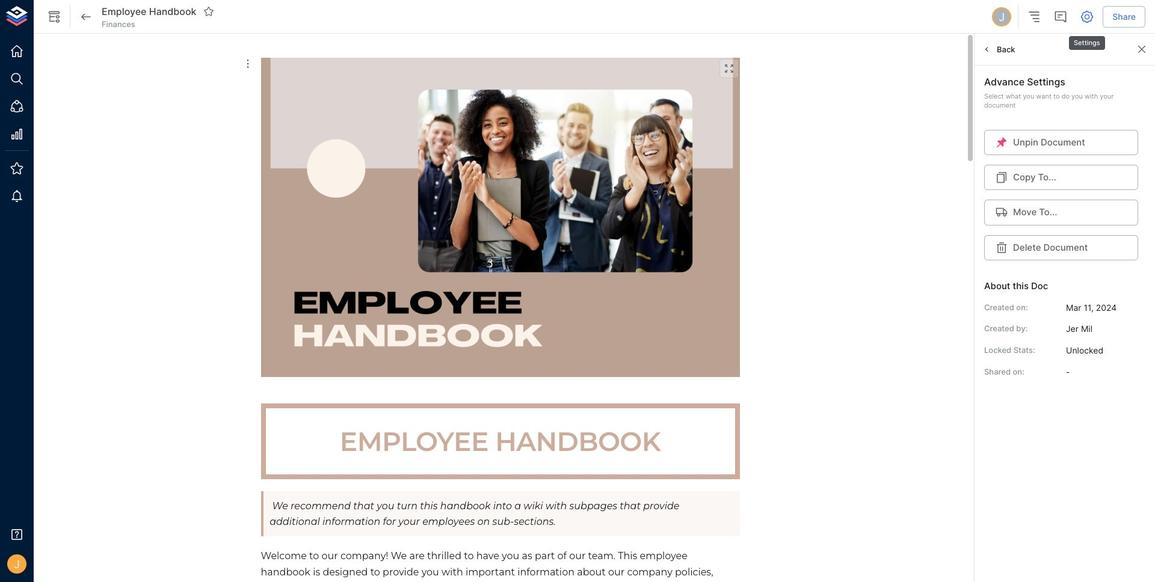 Task type: describe. For each thing, give the bounding box(es) containing it.
go back image
[[79, 10, 93, 24]]

favorite image
[[203, 6, 214, 17]]

settings image
[[1080, 10, 1095, 24]]

comments image
[[1054, 10, 1068, 24]]



Task type: locate. For each thing, give the bounding box(es) containing it.
tooltip
[[1068, 28, 1106, 51]]

table of contents image
[[1027, 10, 1042, 24]]

show wiki image
[[47, 10, 61, 24]]



Task type: vqa. For each thing, say whether or not it's contained in the screenshot.
Go Back icon
yes



